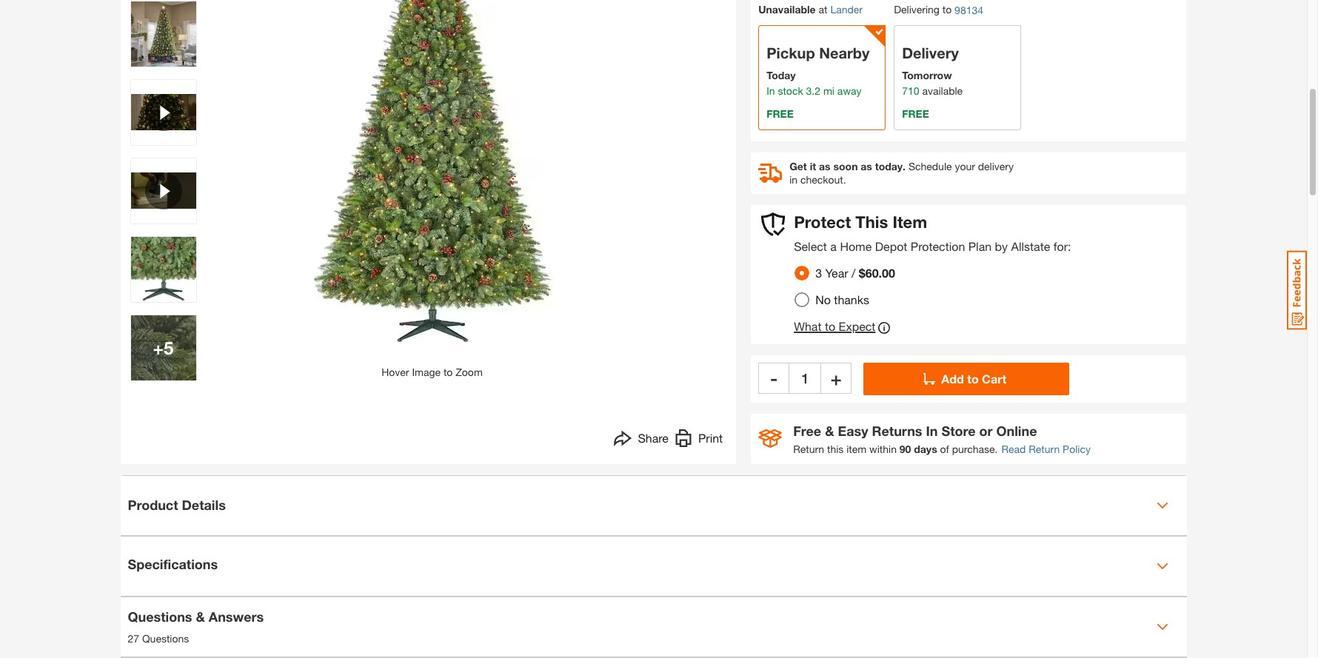 Task type: locate. For each thing, give the bounding box(es) containing it.
2 free from the left
[[902, 108, 929, 120]]

answers
[[209, 609, 264, 625]]

hover image to zoom
[[382, 366, 483, 378]]

2 as from the left
[[861, 160, 872, 173]]

share
[[638, 431, 669, 445]]

1 vertical spatial &
[[196, 609, 205, 625]]

questions right '27'
[[142, 633, 189, 645]]

+ button
[[821, 363, 852, 394]]

a
[[831, 239, 837, 253]]

in up days
[[926, 423, 938, 439]]

unavailable at lander
[[759, 3, 863, 16]]

+
[[153, 338, 164, 358], [831, 368, 842, 389]]

in down today
[[767, 85, 775, 97]]

delivery tomorrow 710 available
[[902, 45, 963, 97]]

return right read
[[1029, 443, 1060, 455]]

& for free
[[825, 423, 834, 439]]

6329914715112 image
[[131, 158, 196, 224]]

1 vertical spatial in
[[926, 423, 938, 439]]

this
[[856, 213, 888, 232]]

to right add
[[968, 372, 979, 386]]

None field
[[790, 363, 821, 394]]

0 horizontal spatial return
[[793, 443, 825, 455]]

to for add
[[968, 372, 979, 386]]

for:
[[1054, 239, 1071, 253]]

0 vertical spatial +
[[153, 338, 164, 358]]

to left "98134"
[[943, 3, 952, 16]]

as
[[819, 160, 831, 173], [861, 160, 872, 173]]

return
[[793, 443, 825, 455], [1029, 443, 1060, 455]]

free
[[767, 108, 794, 120], [902, 108, 929, 120]]

mi
[[824, 85, 835, 97]]

lander
[[831, 3, 863, 16]]

to right what
[[825, 319, 836, 333]]

+ inside "button"
[[831, 368, 842, 389]]

0 vertical spatial &
[[825, 423, 834, 439]]

caret image
[[1157, 561, 1168, 572], [1157, 621, 1168, 633]]

details
[[182, 497, 226, 514]]

plan
[[969, 239, 992, 253]]

27
[[128, 633, 139, 645]]

0 vertical spatial questions
[[128, 609, 192, 625]]

questions up '27'
[[128, 609, 192, 625]]

cart
[[982, 372, 1007, 386]]

policy
[[1063, 443, 1091, 455]]

to
[[943, 3, 952, 16], [825, 319, 836, 333], [444, 366, 453, 378], [968, 372, 979, 386]]

free down 710
[[902, 108, 929, 120]]

1 horizontal spatial return
[[1029, 443, 1060, 455]]

image
[[412, 366, 441, 378]]

soon
[[834, 160, 858, 173]]

to for delivering
[[943, 3, 952, 16]]

0 vertical spatial caret image
[[1157, 561, 1168, 572]]

free down stock
[[767, 108, 794, 120]]

stock
[[778, 85, 803, 97]]

1 vertical spatial +
[[831, 368, 842, 389]]

read
[[1002, 443, 1026, 455]]

1 horizontal spatial in
[[926, 423, 938, 439]]

to for what
[[825, 319, 836, 333]]

&
[[825, 423, 834, 439], [196, 609, 205, 625]]

today
[[767, 69, 796, 82]]

specifications
[[128, 556, 218, 572]]

1 horizontal spatial &
[[825, 423, 834, 439]]

1 free from the left
[[767, 108, 794, 120]]

delivery
[[978, 160, 1014, 173]]

caret image
[[1157, 500, 1168, 512]]

0 horizontal spatial as
[[819, 160, 831, 173]]

0 horizontal spatial free
[[767, 108, 794, 120]]

protect
[[794, 213, 851, 232]]

to inside "button"
[[825, 319, 836, 333]]

3.2
[[806, 85, 821, 97]]

+ for + 5
[[153, 338, 164, 358]]

protection
[[911, 239, 965, 253]]

in
[[790, 174, 798, 186]]

0 horizontal spatial +
[[153, 338, 164, 358]]

1 vertical spatial caret image
[[1157, 621, 1168, 633]]

away
[[838, 85, 862, 97]]

hover
[[382, 366, 409, 378]]

in
[[767, 85, 775, 97], [926, 423, 938, 439]]

0 horizontal spatial in
[[767, 85, 775, 97]]

& up this on the bottom right of the page
[[825, 423, 834, 439]]

protect this item select a home depot protection plan by allstate for:
[[794, 213, 1071, 253]]

to inside delivering to 98134
[[943, 3, 952, 16]]

1 horizontal spatial free
[[902, 108, 929, 120]]

no thanks
[[816, 292, 870, 306]]

& inside questions & answers 27 questions
[[196, 609, 205, 625]]

1 horizontal spatial as
[[861, 160, 872, 173]]

0 vertical spatial in
[[767, 85, 775, 97]]

1 caret image from the top
[[1157, 561, 1168, 572]]

3 year / $60.00
[[816, 266, 895, 280]]

& inside free & easy returns in store or online return this item within 90 days of purchase. read return policy
[[825, 423, 834, 439]]

as right it
[[819, 160, 831, 173]]

option group
[[789, 260, 907, 313]]

easy
[[838, 423, 869, 439]]

specifications button
[[120, 537, 1187, 596]]

questions
[[128, 609, 192, 625], [142, 633, 189, 645]]

0 horizontal spatial &
[[196, 609, 205, 625]]

3
[[816, 266, 822, 280]]

home accents holiday pre lit christmas trees 23pg90123 e1.1 image
[[131, 1, 196, 67]]

1 as from the left
[[819, 160, 831, 173]]

free
[[793, 423, 822, 439]]

home
[[840, 239, 872, 253]]

pickup
[[767, 45, 815, 62]]

item
[[847, 443, 867, 455]]

as right soon
[[861, 160, 872, 173]]

home accents holiday pre lit christmas trees 23pg90123 a0.3 image
[[131, 315, 196, 381]]

return down 'free'
[[793, 443, 825, 455]]

thanks
[[834, 292, 870, 306]]

hover image to zoom button
[[210, 0, 654, 380]]

unavailable
[[759, 3, 816, 16]]

6329748467112 image
[[131, 80, 196, 145]]

of
[[940, 443, 949, 455]]

1 horizontal spatial +
[[831, 368, 842, 389]]

& left answers
[[196, 609, 205, 625]]

at
[[819, 3, 828, 16]]

within
[[870, 443, 897, 455]]

90
[[900, 443, 911, 455]]



Task type: vqa. For each thing, say whether or not it's contained in the screenshot.
"Washers & Dryers" "button"
no



Task type: describe. For each thing, give the bounding box(es) containing it.
in inside pickup nearby today in stock 3.2 mi away
[[767, 85, 775, 97]]

online
[[997, 423, 1037, 439]]

your
[[955, 160, 975, 173]]

1 return from the left
[[793, 443, 825, 455]]

710
[[902, 85, 920, 97]]

98134 link
[[955, 2, 984, 18]]

home accents holiday pre lit christmas trees 23pg90123 40.2 image
[[131, 237, 196, 302]]

or
[[980, 423, 993, 439]]

free for tomorrow
[[902, 108, 929, 120]]

purchase.
[[952, 443, 998, 455]]

print
[[698, 431, 723, 445]]

it
[[810, 160, 816, 173]]

$60.00
[[859, 266, 895, 280]]

- button
[[759, 363, 790, 394]]

read return policy link
[[1002, 441, 1091, 457]]

questions & answers 27 questions
[[128, 609, 264, 645]]

free for nearby
[[767, 108, 794, 120]]

this
[[827, 443, 844, 455]]

tomorrow
[[902, 69, 952, 82]]

nearby
[[819, 45, 870, 62]]

pickup nearby today in stock 3.2 mi away
[[767, 45, 870, 97]]

free & easy returns in store or online return this item within 90 days of purchase. read return policy
[[793, 423, 1091, 455]]

zoom
[[456, 366, 483, 378]]

add to cart
[[942, 372, 1007, 386]]

allstate
[[1011, 239, 1051, 253]]

2 return from the left
[[1029, 443, 1060, 455]]

days
[[914, 443, 937, 455]]

what
[[794, 319, 822, 333]]

+ 5
[[153, 338, 174, 358]]

add
[[942, 372, 964, 386]]

get it as soon as today.
[[790, 160, 906, 173]]

lander button
[[831, 3, 863, 16]]

what to expect button
[[794, 319, 891, 337]]

select
[[794, 239, 827, 253]]

item
[[893, 213, 928, 232]]

in inside free & easy returns in store or online return this item within 90 days of purchase. read return policy
[[926, 423, 938, 439]]

-
[[771, 368, 778, 389]]

product details
[[128, 497, 226, 514]]

schedule
[[909, 160, 952, 173]]

/
[[852, 266, 856, 280]]

depot
[[875, 239, 908, 253]]

option group containing 3 year /
[[789, 260, 907, 313]]

icon image
[[759, 430, 782, 448]]

delivery
[[902, 45, 959, 62]]

product
[[128, 497, 178, 514]]

2 caret image from the top
[[1157, 621, 1168, 633]]

no
[[816, 292, 831, 306]]

98134
[[955, 4, 984, 17]]

store
[[942, 423, 976, 439]]

product details button
[[120, 476, 1187, 535]]

delivering to 98134
[[894, 3, 984, 17]]

share button
[[614, 429, 669, 451]]

what to expect
[[794, 319, 876, 333]]

expect
[[839, 319, 876, 333]]

to left zoom
[[444, 366, 453, 378]]

5
[[164, 338, 174, 358]]

get
[[790, 160, 807, 173]]

today.
[[875, 160, 906, 173]]

+ for +
[[831, 368, 842, 389]]

caret image inside specifications button
[[1157, 561, 1168, 572]]

year
[[826, 266, 849, 280]]

delivering
[[894, 3, 940, 16]]

by
[[995, 239, 1008, 253]]

checkout.
[[801, 174, 846, 186]]

add to cart button
[[864, 363, 1070, 395]]

& for questions
[[196, 609, 205, 625]]

feedback link image
[[1287, 250, 1307, 330]]

schedule your delivery in checkout.
[[790, 160, 1014, 186]]

1 vertical spatial questions
[[142, 633, 189, 645]]

print button
[[675, 429, 723, 451]]

available
[[922, 85, 963, 97]]

returns
[[872, 423, 923, 439]]



